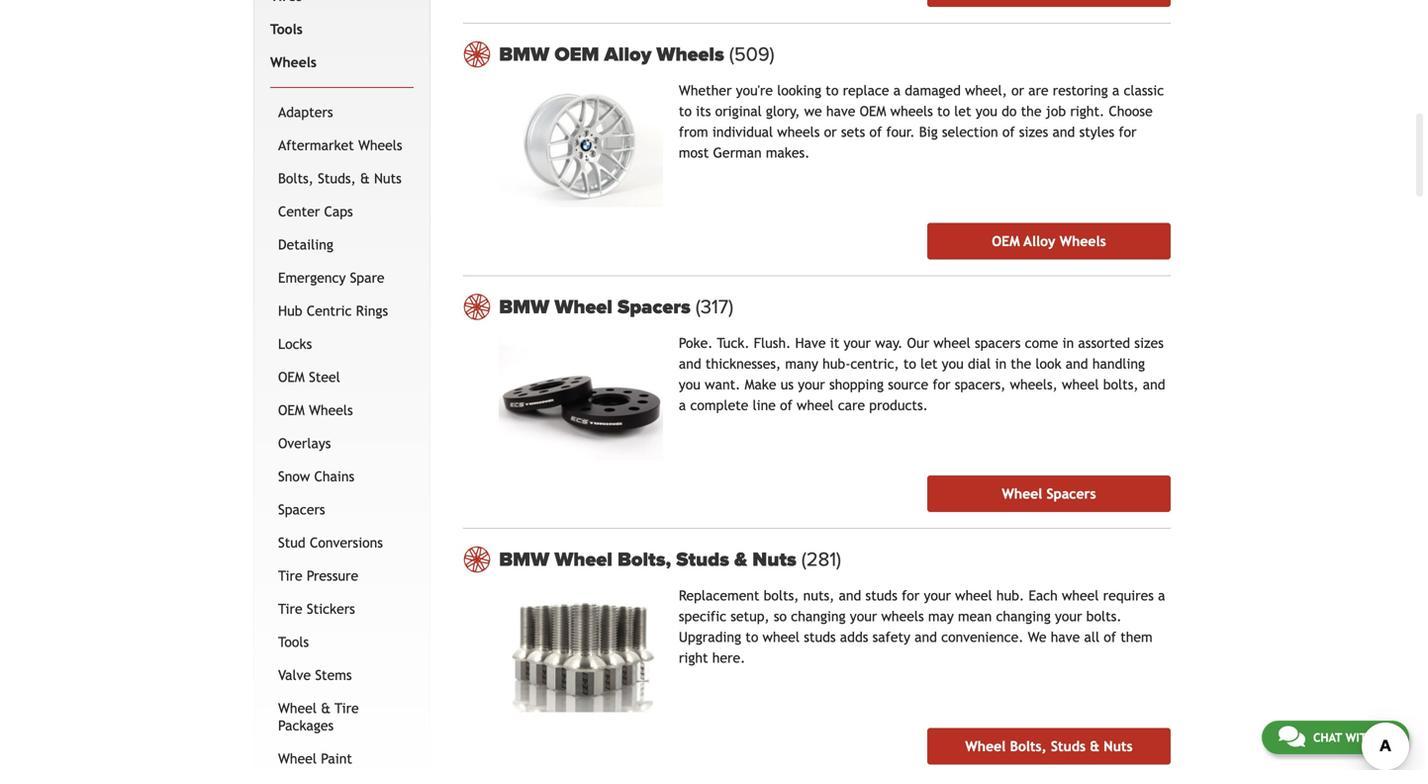 Task type: locate. For each thing, give the bounding box(es) containing it.
3 bmw from the top
[[499, 548, 550, 572]]

0 vertical spatial bolts,
[[278, 171, 314, 186]]

and
[[1053, 124, 1075, 140], [679, 356, 701, 372], [1066, 356, 1088, 372], [1143, 377, 1165, 393], [839, 588, 861, 604], [915, 630, 937, 646]]

& inside the wheel & tire packages
[[321, 701, 331, 717]]

pressure
[[307, 568, 358, 584]]

and down may
[[915, 630, 937, 646]]

wheels up four.
[[890, 104, 933, 119]]

replacement bolts, nuts, and studs for your wheel hub. each wheel requires a specific setup, so changing your wheels may mean changing your bolts. upgrading to wheel studs adds safety and convenience. we have all of them right here.
[[679, 588, 1165, 667]]

of right the all on the bottom of the page
[[1104, 630, 1116, 646]]

&
[[360, 171, 370, 186], [734, 548, 747, 572], [321, 701, 331, 717], [1090, 739, 1100, 755]]

bmw for bmw                                                                                    wheel spacers
[[499, 295, 550, 319]]

tire inside "link"
[[278, 568, 302, 584]]

bolts, up so
[[764, 588, 799, 604]]

to up source
[[903, 356, 916, 372]]

1 vertical spatial bolts,
[[618, 548, 671, 572]]

1 horizontal spatial studs
[[1051, 739, 1086, 755]]

let down the our
[[921, 356, 938, 372]]

1 horizontal spatial bolts,
[[1103, 377, 1139, 393]]

wheels
[[890, 104, 933, 119], [777, 124, 820, 140], [881, 609, 924, 625]]

1 changing from the left
[[791, 609, 846, 625]]

tire down stud
[[278, 568, 302, 584]]

wheel for wheel spacers
[[1002, 486, 1042, 502]]

stud
[[278, 535, 306, 551]]

2 bmw from the top
[[499, 295, 550, 319]]

2 horizontal spatial for
[[1119, 124, 1137, 140]]

changing down hub.
[[996, 609, 1051, 625]]

0 horizontal spatial or
[[824, 124, 837, 140]]

the up wheels, in the right of the page
[[1011, 356, 1031, 372]]

1 horizontal spatial nuts
[[752, 548, 796, 572]]

1 bmw from the top
[[499, 43, 550, 66]]

safety
[[873, 630, 910, 646]]

2 vertical spatial nuts
[[1104, 739, 1133, 755]]

wheel down handling
[[1062, 377, 1099, 393]]

0 vertical spatial for
[[1119, 124, 1137, 140]]

bolts, inside wheels subcategories element
[[278, 171, 314, 186]]

your up adds
[[850, 609, 877, 625]]

tools for bottommost tools 'link'
[[278, 635, 309, 651]]

tools up valve
[[278, 635, 309, 651]]

for inside 'whether you're looking to replace a damaged wheel, or are restoring a classic to its original glory, we have oem wheels to let you do the job right. choose from individual wheels or sets of four. big selection of sizes and styles for most german makes.'
[[1119, 124, 1137, 140]]

1 horizontal spatial alloy
[[1024, 234, 1056, 249]]

0 horizontal spatial studs
[[676, 548, 729, 572]]

wheel inside the wheel & tire packages
[[278, 701, 317, 717]]

wheel up bolts.
[[1062, 588, 1099, 604]]

of down the us
[[780, 398, 793, 414]]

for
[[1119, 124, 1137, 140], [933, 377, 951, 393], [902, 588, 920, 604]]

choose
[[1109, 104, 1153, 119]]

1 vertical spatial or
[[824, 124, 837, 140]]

and down job
[[1053, 124, 1075, 140]]

to inside replacement bolts, nuts, and studs for your wheel hub. each wheel requires a specific setup, so changing your wheels may mean changing your bolts. upgrading to wheel studs adds safety and convenience. we have all of them right here.
[[746, 630, 758, 646]]

you left "dial"
[[942, 356, 964, 372]]

0 vertical spatial the
[[1021, 104, 1042, 119]]

0 horizontal spatial in
[[995, 356, 1007, 372]]

for down choose
[[1119, 124, 1137, 140]]

0 horizontal spatial let
[[921, 356, 938, 372]]

1 horizontal spatial for
[[933, 377, 951, 393]]

from
[[679, 124, 708, 140]]

bolts, down handling
[[1103, 377, 1139, 393]]

rings
[[356, 303, 388, 319]]

or left "sets"
[[824, 124, 837, 140]]

bmw                                                                                    wheel bolts, studs & nuts
[[499, 548, 802, 572]]

bmw for bmw                                                                                    oem alloy wheels
[[499, 43, 550, 66]]

tools link
[[266, 13, 410, 46], [274, 626, 410, 659]]

source
[[888, 377, 928, 393]]

0 horizontal spatial sizes
[[1019, 124, 1048, 140]]

2 horizontal spatial bolts,
[[1010, 739, 1047, 755]]

valve stems link
[[274, 659, 410, 693]]

2 vertical spatial bmw
[[499, 548, 550, 572]]

tools
[[270, 21, 303, 37], [278, 635, 309, 651]]

have
[[826, 104, 855, 119], [1051, 630, 1080, 646]]

sizes inside 'whether you're looking to replace a damaged wheel, or are restoring a classic to its original glory, we have oem wheels to let you do the job right. choose from individual wheels or sets of four. big selection of sizes and styles for most german makes.'
[[1019, 124, 1048, 140]]

you left want.
[[679, 377, 701, 393]]

1 horizontal spatial studs
[[866, 588, 898, 604]]

oem inside 'whether you're looking to replace a damaged wheel, or are restoring a classic to its original glory, we have oem wheels to let you do the job right. choose from individual wheels or sets of four. big selection of sizes and styles for most german makes.'
[[860, 104, 886, 119]]

2 vertical spatial for
[[902, 588, 920, 604]]

for inside poke. tuck. flush. have it your way. our wheel spacers come in assorted sizes and thicknesses, many hub-centric, to let you dial in the look and handling you want. make us your shopping source for spacers, wheels, wheel bolts, and a complete line of wheel care products.
[[933, 377, 951, 393]]

center caps link
[[274, 195, 410, 228]]

studs,
[[318, 171, 356, 186]]

have up "sets"
[[826, 104, 855, 119]]

studs
[[676, 548, 729, 572], [1051, 739, 1086, 755]]

1 vertical spatial tire
[[278, 602, 302, 617]]

mean
[[958, 609, 992, 625]]

wheels inside the oem alloy wheels link
[[1060, 234, 1106, 249]]

stud conversions link
[[274, 527, 410, 560]]

thicknesses,
[[706, 356, 781, 372]]

spare
[[350, 270, 385, 286]]

the down 'are'
[[1021, 104, 1042, 119]]

0 vertical spatial tools
[[270, 21, 303, 37]]

1 vertical spatial tools
[[278, 635, 309, 651]]

adds
[[840, 630, 868, 646]]

0 horizontal spatial you
[[679, 377, 701, 393]]

chat
[[1313, 731, 1342, 745]]

0 vertical spatial tire
[[278, 568, 302, 584]]

job
[[1046, 104, 1066, 119]]

for right source
[[933, 377, 951, 393]]

0 vertical spatial nuts
[[374, 171, 402, 186]]

a inside poke. tuck. flush. have it your way. our wheel spacers come in assorted sizes and thicknesses, many hub-centric, to let you dial in the look and handling you want. make us your shopping source for spacers, wheels, wheel bolts, and a complete line of wheel care products.
[[679, 398, 686, 414]]

0 vertical spatial alloy
[[604, 43, 652, 66]]

big
[[919, 124, 938, 140]]

2 vertical spatial bolts,
[[1010, 739, 1047, 755]]

or left 'are'
[[1011, 83, 1024, 99]]

0 vertical spatial studs
[[676, 548, 729, 572]]

line
[[753, 398, 776, 414]]

studs up the safety
[[866, 588, 898, 604]]

chains
[[314, 469, 355, 485]]

wheels
[[657, 43, 724, 66], [270, 54, 317, 70], [358, 137, 402, 153], [1060, 234, 1106, 249], [309, 403, 353, 418]]

wheels subcategories element
[[270, 87, 414, 771]]

want.
[[705, 377, 741, 393]]

tools link up adapters link in the top left of the page
[[266, 13, 410, 46]]

most
[[679, 145, 709, 161]]

2 vertical spatial wheels
[[881, 609, 924, 625]]

and inside 'whether you're looking to replace a damaged wheel, or are restoring a classic to its original glory, we have oem wheels to let you do the job right. choose from individual wheels or sets of four. big selection of sizes and styles for most german makes.'
[[1053, 124, 1075, 140]]

wheels up the makes.
[[777, 124, 820, 140]]

to
[[826, 83, 839, 99], [679, 104, 692, 119], [937, 104, 950, 119], [903, 356, 916, 372], [746, 630, 758, 646]]

1 horizontal spatial have
[[1051, 630, 1080, 646]]

spacers inside spacers link
[[278, 502, 325, 518]]

we
[[804, 104, 822, 119]]

0 horizontal spatial nuts
[[374, 171, 402, 186]]

to left its
[[679, 104, 692, 119]]

in down spacers
[[995, 356, 1007, 372]]

1 vertical spatial bmw
[[499, 295, 550, 319]]

specific
[[679, 609, 726, 625]]

1 vertical spatial you
[[942, 356, 964, 372]]

hub.
[[996, 588, 1024, 604]]

1 horizontal spatial in
[[1063, 336, 1074, 351]]

assorted
[[1078, 336, 1130, 351]]

a
[[893, 83, 901, 99], [1112, 83, 1120, 99], [679, 398, 686, 414], [1158, 588, 1165, 604]]

1 horizontal spatial changing
[[996, 609, 1051, 625]]

the inside poke. tuck. flush. have it your way. our wheel spacers come in assorted sizes and thicknesses, many hub-centric, to let you dial in the look and handling you want. make us your shopping source for spacers, wheels, wheel bolts, and a complete line of wheel care products.
[[1011, 356, 1031, 372]]

1 vertical spatial in
[[995, 356, 1007, 372]]

and down poke.
[[679, 356, 701, 372]]

alloy
[[604, 43, 652, 66], [1024, 234, 1056, 249]]

locks
[[278, 336, 312, 352]]

1 vertical spatial have
[[1051, 630, 1080, 646]]

requires
[[1103, 588, 1154, 604]]

your down many at the top right of the page
[[798, 377, 825, 393]]

your right the it
[[844, 336, 871, 351]]

wheel
[[934, 336, 971, 351], [1062, 377, 1099, 393], [797, 398, 834, 414], [955, 588, 992, 604], [1062, 588, 1099, 604], [763, 630, 800, 646]]

to down setup,
[[746, 630, 758, 646]]

detailing
[[278, 237, 333, 253]]

caps
[[324, 204, 353, 220]]

0 horizontal spatial changing
[[791, 609, 846, 625]]

stud conversions
[[278, 535, 383, 551]]

1 vertical spatial studs
[[1051, 739, 1086, 755]]

wheel bolts, studs & nuts link
[[927, 729, 1171, 766]]

have
[[795, 336, 826, 351]]

1 vertical spatial studs
[[804, 630, 836, 646]]

your up may
[[924, 588, 951, 604]]

sizes down job
[[1019, 124, 1048, 140]]

tire left stickers
[[278, 602, 302, 617]]

2 horizontal spatial you
[[976, 104, 998, 119]]

its
[[696, 104, 711, 119]]

0 horizontal spatial spacers
[[278, 502, 325, 518]]

tools link up stems
[[274, 626, 410, 659]]

conversions
[[310, 535, 383, 551]]

glory,
[[766, 104, 800, 119]]

0 vertical spatial sizes
[[1019, 124, 1048, 140]]

for up the safety
[[902, 588, 920, 604]]

0 horizontal spatial have
[[826, 104, 855, 119]]

tire inside the wheel & tire packages
[[335, 701, 359, 717]]

1 vertical spatial bolts,
[[764, 588, 799, 604]]

1 horizontal spatial you
[[942, 356, 964, 372]]

tools up wheels link
[[270, 21, 303, 37]]

wheel,
[[965, 83, 1007, 99]]

1 vertical spatial let
[[921, 356, 938, 372]]

dial
[[968, 356, 991, 372]]

tire down valve stems link
[[335, 701, 359, 717]]

wheel & tire packages
[[278, 701, 359, 734]]

bmw                                                                                    oem alloy wheels
[[499, 43, 729, 66]]

a right requires
[[1158, 588, 1165, 604]]

0 vertical spatial let
[[954, 104, 971, 119]]

stickers
[[307, 602, 355, 617]]

bolts,
[[278, 171, 314, 186], [618, 548, 671, 572], [1010, 739, 1047, 755]]

classic
[[1124, 83, 1164, 99]]

you're
[[736, 83, 773, 99]]

studs left adds
[[804, 630, 836, 646]]

and right the 'look'
[[1066, 356, 1088, 372]]

sizes up handling
[[1134, 336, 1164, 351]]

spacers
[[975, 336, 1021, 351]]

center caps
[[278, 204, 353, 220]]

0 horizontal spatial bolts,
[[278, 171, 314, 186]]

a right replace
[[893, 83, 901, 99]]

sizes inside poke. tuck. flush. have it your way. our wheel spacers come in assorted sizes and thicknesses, many hub-centric, to let you dial in the look and handling you want. make us your shopping source for spacers, wheels, wheel bolts, and a complete line of wheel care products.
[[1134, 336, 1164, 351]]

2 vertical spatial tire
[[335, 701, 359, 717]]

1 vertical spatial for
[[933, 377, 951, 393]]

the inside 'whether you're looking to replace a damaged wheel, or are restoring a classic to its original glory, we have oem wheels to let you do the job right. choose from individual wheels or sets of four. big selection of sizes and styles for most german makes.'
[[1021, 104, 1042, 119]]

1 horizontal spatial sizes
[[1134, 336, 1164, 351]]

in right 'come'
[[1063, 336, 1074, 351]]

2 horizontal spatial spacers
[[1047, 486, 1096, 502]]

have left the all on the bottom of the page
[[1051, 630, 1080, 646]]

of down do on the top right of page
[[1002, 124, 1015, 140]]

original
[[715, 104, 762, 119]]

oem for oem wheels
[[278, 403, 305, 418]]

you down wheel,
[[976, 104, 998, 119]]

tools inside wheels subcategories element
[[278, 635, 309, 651]]

1 horizontal spatial or
[[1011, 83, 1024, 99]]

0 horizontal spatial for
[[902, 588, 920, 604]]

nuts
[[374, 171, 402, 186], [752, 548, 796, 572], [1104, 739, 1133, 755]]

studs
[[866, 588, 898, 604], [804, 630, 836, 646]]

1 vertical spatial the
[[1011, 356, 1031, 372]]

0 horizontal spatial bolts,
[[764, 588, 799, 604]]

have inside replacement bolts, nuts, and studs for your wheel hub. each wheel requires a specific setup, so changing your wheels may mean changing your bolts. upgrading to wheel studs adds safety and convenience. we have all of them right here.
[[1051, 630, 1080, 646]]

1 vertical spatial sizes
[[1134, 336, 1164, 351]]

nuts inside wheels subcategories element
[[374, 171, 402, 186]]

of
[[870, 124, 882, 140], [1002, 124, 1015, 140], [780, 398, 793, 414], [1104, 630, 1116, 646]]

oem alloy wheels link
[[927, 223, 1171, 260]]

looking
[[777, 83, 822, 99]]

or
[[1011, 83, 1024, 99], [824, 124, 837, 140]]

0 vertical spatial or
[[1011, 83, 1024, 99]]

0 vertical spatial bmw
[[499, 43, 550, 66]]

0 vertical spatial have
[[826, 104, 855, 119]]

bolts, inside poke. tuck. flush. have it your way. our wheel spacers come in assorted sizes and thicknesses, many hub-centric, to let you dial in the look and handling you want. make us your shopping source for spacers, wheels, wheel bolts, and a complete line of wheel care products.
[[1103, 377, 1139, 393]]

1 horizontal spatial let
[[954, 104, 971, 119]]

let up selection
[[954, 104, 971, 119]]

a left complete
[[679, 398, 686, 414]]

wheel paint
[[278, 751, 352, 767]]

changing down nuts,
[[791, 609, 846, 625]]

chat with us
[[1313, 731, 1393, 745]]

of inside poke. tuck. flush. have it your way. our wheel spacers come in assorted sizes and thicknesses, many hub-centric, to let you dial in the look and handling you want. make us your shopping source for spacers, wheels, wheel bolts, and a complete line of wheel care products.
[[780, 398, 793, 414]]

0 vertical spatial you
[[976, 104, 998, 119]]

0 vertical spatial bolts,
[[1103, 377, 1139, 393]]

wheels up the safety
[[881, 609, 924, 625]]

sizes
[[1019, 124, 1048, 140], [1134, 336, 1164, 351]]

wheel right the our
[[934, 336, 971, 351]]



Task type: describe. For each thing, give the bounding box(es) containing it.
snow chains link
[[274, 461, 410, 494]]

four.
[[886, 124, 915, 140]]

of right "sets"
[[870, 124, 882, 140]]

1 vertical spatial alloy
[[1024, 234, 1056, 249]]

wheel bolts, studs & nuts thumbnail image image
[[499, 590, 663, 713]]

look
[[1036, 356, 1062, 372]]

makes.
[[766, 145, 810, 161]]

hub
[[278, 303, 302, 319]]

wheel down so
[[763, 630, 800, 646]]

wheel up mean
[[955, 588, 992, 604]]

with
[[1346, 731, 1375, 745]]

our
[[907, 336, 929, 351]]

each
[[1029, 588, 1058, 604]]

so
[[774, 609, 787, 625]]

your down each on the bottom right of the page
[[1055, 609, 1082, 625]]

oem steel
[[278, 369, 340, 385]]

whether you're looking to replace a damaged wheel, or are restoring a classic to its original glory, we have oem wheels to let you do the job right. choose from individual wheels or sets of four. big selection of sizes and styles for most german makes.
[[679, 83, 1164, 161]]

centric
[[307, 303, 352, 319]]

nuts,
[[803, 588, 835, 604]]

individual
[[712, 124, 773, 140]]

bmw for bmw                                                                                    wheel bolts, studs & nuts
[[499, 548, 550, 572]]

let inside 'whether you're looking to replace a damaged wheel, or are restoring a classic to its original glory, we have oem wheels to let you do the job right. choose from individual wheels or sets of four. big selection of sizes and styles for most german makes.'
[[954, 104, 971, 119]]

us
[[781, 377, 794, 393]]

0 vertical spatial in
[[1063, 336, 1074, 351]]

bmw                                                                                    wheel spacers
[[499, 295, 696, 319]]

2 horizontal spatial nuts
[[1104, 739, 1133, 755]]

bolts.
[[1086, 609, 1122, 625]]

have inside 'whether you're looking to replace a damaged wheel, or are restoring a classic to its original glory, we have oem wheels to let you do the job right. choose from individual wheels or sets of four. big selection of sizes and styles for most german makes.'
[[826, 104, 855, 119]]

to inside poke. tuck. flush. have it your way. our wheel spacers come in assorted sizes and thicknesses, many hub-centric, to let you dial in the look and handling you want. make us your shopping source for spacers, wheels, wheel bolts, and a complete line of wheel care products.
[[903, 356, 916, 372]]

bmw                                                                                    wheel spacers link
[[499, 295, 1171, 319]]

detailing link
[[274, 228, 410, 262]]

styles
[[1079, 124, 1115, 140]]

wheel for wheel bolts, studs & nuts
[[965, 739, 1006, 755]]

aftermarket wheels link
[[274, 129, 410, 162]]

we
[[1028, 630, 1047, 646]]

are
[[1028, 83, 1049, 99]]

1 vertical spatial wheels
[[777, 124, 820, 140]]

tire for tire pressure
[[278, 568, 302, 584]]

right.
[[1070, 104, 1105, 119]]

let inside poke. tuck. flush. have it your way. our wheel spacers come in assorted sizes and thicknesses, many hub-centric, to let you dial in the look and handling you want. make us your shopping source for spacers, wheels, wheel bolts, and a complete line of wheel care products.
[[921, 356, 938, 372]]

wheel for wheel paint
[[278, 751, 317, 767]]

to right looking
[[826, 83, 839, 99]]

oem for oem steel
[[278, 369, 305, 385]]

complete
[[690, 398, 748, 414]]

it
[[830, 336, 840, 351]]

center
[[278, 204, 320, 220]]

us
[[1378, 731, 1393, 745]]

a up choose
[[1112, 83, 1120, 99]]

oem steel link
[[274, 361, 410, 394]]

poke.
[[679, 336, 713, 351]]

tire stickers link
[[274, 593, 410, 626]]

come
[[1025, 336, 1058, 351]]

tire for tire stickers
[[278, 602, 302, 617]]

wheel spacers thumbnail image image
[[499, 337, 663, 460]]

convenience.
[[941, 630, 1024, 646]]

tire stickers
[[278, 602, 355, 617]]

care
[[838, 398, 865, 414]]

bmw                                                                                    oem alloy wheels link
[[499, 43, 1171, 66]]

all
[[1084, 630, 1100, 646]]

tools for the top tools 'link'
[[270, 21, 303, 37]]

wheel spacers
[[1002, 486, 1096, 502]]

here.
[[712, 651, 746, 667]]

1 horizontal spatial bolts,
[[618, 548, 671, 572]]

hub centric rings link
[[274, 295, 410, 328]]

oem alloy wheels
[[992, 234, 1106, 249]]

wheels,
[[1010, 377, 1058, 393]]

0 vertical spatial tools link
[[266, 13, 410, 46]]

them
[[1121, 630, 1153, 646]]

shopping
[[829, 377, 884, 393]]

of inside replacement bolts, nuts, and studs for your wheel hub. each wheel requires a specific setup, so changing your wheels may mean changing your bolts. upgrading to wheel studs adds safety and convenience. we have all of them right here.
[[1104, 630, 1116, 646]]

paint
[[321, 751, 352, 767]]

0 horizontal spatial studs
[[804, 630, 836, 646]]

comments image
[[1279, 725, 1305, 749]]

overlays link
[[274, 427, 410, 461]]

spacers,
[[955, 377, 1006, 393]]

handling
[[1092, 356, 1145, 372]]

spacers link
[[274, 494, 410, 527]]

wheels inside oem wheels link
[[309, 403, 353, 418]]

overlays
[[278, 436, 331, 452]]

tire pressure
[[278, 568, 358, 584]]

adapters
[[278, 104, 333, 120]]

wheel for wheel & tire packages
[[278, 701, 317, 717]]

and down handling
[[1143, 377, 1165, 393]]

oem for oem alloy wheels
[[992, 234, 1020, 249]]

chat with us link
[[1262, 721, 1409, 755]]

2 changing from the left
[[996, 609, 1051, 625]]

restoring
[[1053, 83, 1108, 99]]

selection
[[942, 124, 998, 140]]

wheel left care
[[797, 398, 834, 414]]

0 vertical spatial studs
[[866, 588, 898, 604]]

and right nuts,
[[839, 588, 861, 604]]

you inside 'whether you're looking to replace a damaged wheel, or are restoring a classic to its original glory, we have oem wheels to let you do the job right. choose from individual wheels or sets of four. big selection of sizes and styles for most german makes.'
[[976, 104, 998, 119]]

oem alloy wheels thumbnail image image
[[499, 84, 663, 207]]

wheels inside aftermarket wheels link
[[358, 137, 402, 153]]

upgrading
[[679, 630, 741, 646]]

right
[[679, 651, 708, 667]]

products.
[[869, 398, 928, 414]]

snow chains
[[278, 469, 355, 485]]

hub centric rings
[[278, 303, 388, 319]]

oem wheels link
[[274, 394, 410, 427]]

oem wheels
[[278, 403, 353, 418]]

hub-
[[823, 356, 851, 372]]

way.
[[875, 336, 903, 351]]

2 vertical spatial you
[[679, 377, 701, 393]]

spacers inside wheel spacers link
[[1047, 486, 1096, 502]]

for inside replacement bolts, nuts, and studs for your wheel hub. each wheel requires a specific setup, so changing your wheels may mean changing your bolts. upgrading to wheel studs adds safety and convenience. we have all of them right here.
[[902, 588, 920, 604]]

emergency
[[278, 270, 346, 286]]

adapters link
[[274, 96, 410, 129]]

a inside replacement bolts, nuts, and studs for your wheel hub. each wheel requires a specific setup, so changing your wheels may mean changing your bolts. upgrading to wheel studs adds safety and convenience. we have all of them right here.
[[1158, 588, 1165, 604]]

sets
[[841, 124, 865, 140]]

1 vertical spatial tools link
[[274, 626, 410, 659]]

packages
[[278, 718, 334, 734]]

bolts, studs, & nuts
[[278, 171, 402, 186]]

0 horizontal spatial alloy
[[604, 43, 652, 66]]

german
[[713, 145, 762, 161]]

1 horizontal spatial spacers
[[618, 295, 691, 319]]

bolts, inside replacement bolts, nuts, and studs for your wheel hub. each wheel requires a specific setup, so changing your wheels may mean changing your bolts. upgrading to wheel studs adds safety and convenience. we have all of them right here.
[[764, 588, 799, 604]]

poke. tuck. flush. have it your way. our wheel spacers come in assorted sizes and thicknesses, many hub-centric, to let you dial in the look and handling you want. make us your shopping source for spacers, wheels, wheel bolts, and a complete line of wheel care products.
[[679, 336, 1165, 414]]

steel
[[309, 369, 340, 385]]

wheels link
[[266, 46, 410, 79]]

replace
[[843, 83, 889, 99]]

to down damaged
[[937, 104, 950, 119]]

stems
[[315, 668, 352, 684]]

emergency spare
[[278, 270, 385, 286]]

0 vertical spatial wheels
[[890, 104, 933, 119]]

snow
[[278, 469, 310, 485]]

wheels inside wheels link
[[270, 54, 317, 70]]

emergency spare link
[[274, 262, 410, 295]]

1 vertical spatial nuts
[[752, 548, 796, 572]]

studs inside wheel bolts, studs & nuts link
[[1051, 739, 1086, 755]]

wheels inside replacement bolts, nuts, and studs for your wheel hub. each wheel requires a specific setup, so changing your wheels may mean changing your bolts. upgrading to wheel studs adds safety and convenience. we have all of them right here.
[[881, 609, 924, 625]]



Task type: vqa. For each thing, say whether or not it's contained in the screenshot.
BMW                                                                                    OEM Alloy Wheels
yes



